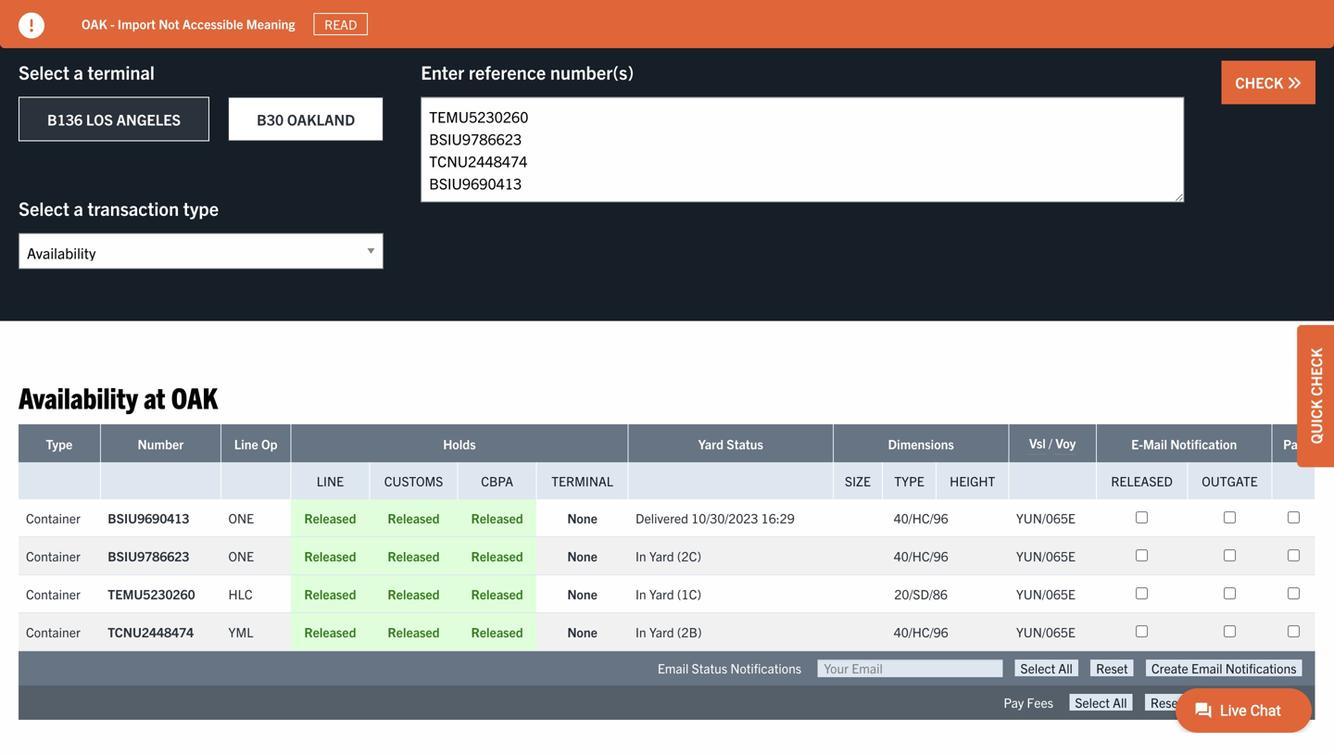 Task type: describe. For each thing, give the bounding box(es) containing it.
cbpa
[[481, 472, 513, 489]]

16:29
[[761, 510, 795, 526]]

availability at oak
[[19, 379, 218, 415]]

in for in yard (2c)
[[636, 548, 646, 564]]

select a transaction type
[[19, 196, 219, 220]]

status for yard
[[727, 435, 763, 452]]

check button
[[1222, 61, 1316, 104]]

quick check
[[1306, 348, 1325, 444]]

40/hc/96 for in yard (2b)
[[894, 624, 949, 640]]

b30 oakland
[[257, 110, 355, 128]]

b136 los angeles
[[47, 110, 181, 128]]

e-
[[1131, 435, 1143, 452]]

in for in yard (1c)
[[636, 586, 646, 602]]

container for tcnu2448474
[[26, 624, 80, 640]]

none for in yard (2c)
[[567, 548, 598, 564]]

tcnu2448474
[[108, 624, 194, 640]]

read
[[324, 16, 357, 32]]

status for email
[[692, 660, 728, 676]]

payments
[[1241, 694, 1296, 711]]

number
[[138, 435, 184, 452]]

yun/065e for delivered 10/30/2023 16:29
[[1016, 510, 1076, 526]]

make
[[1207, 694, 1238, 711]]

delivered
[[636, 510, 689, 526]]

line op
[[234, 435, 278, 452]]

container for bsiu9690413
[[26, 510, 80, 526]]

terminal
[[552, 472, 613, 489]]

bsiu9786623
[[108, 548, 189, 564]]

meaning
[[246, 15, 295, 32]]

/
[[1049, 434, 1053, 451]]

e-mail notification
[[1131, 435, 1237, 452]]

0 vertical spatial oak
[[82, 15, 107, 32]]

read link
[[314, 13, 368, 35]]

holds
[[443, 435, 476, 452]]

customs
[[384, 472, 443, 489]]

none for in yard (2b)
[[567, 624, 598, 640]]

op
[[261, 435, 278, 452]]

enter reference number(s)
[[421, 60, 634, 83]]

at
[[144, 379, 165, 415]]

quick check link
[[1297, 325, 1334, 467]]

notification
[[1170, 435, 1237, 452]]

accessible
[[182, 15, 243, 32]]

bsiu9690413
[[108, 510, 189, 526]]

delivered 10/30/2023 16:29
[[636, 510, 795, 526]]

container for temu5230260
[[26, 586, 80, 602]]

(2c)
[[677, 548, 701, 564]]

b30
[[257, 110, 284, 128]]

yard status
[[698, 435, 763, 452]]

select for select a transaction type
[[19, 196, 69, 220]]

solid image
[[1287, 76, 1302, 90]]

fees
[[1027, 694, 1054, 711]]

email
[[658, 660, 689, 676]]

reference
[[469, 60, 546, 83]]

angeles
[[116, 110, 181, 128]]

hlc
[[228, 586, 253, 602]]

a for transaction
[[74, 196, 83, 220]]

outgate
[[1202, 472, 1258, 489]]

20/sd/86
[[895, 586, 948, 602]]

1 horizontal spatial type
[[895, 472, 924, 489]]

select for select a terminal
[[19, 60, 69, 83]]

(1c)
[[677, 586, 701, 602]]

yard for (2c)
[[649, 548, 674, 564]]

type
[[183, 196, 219, 220]]

vsl
[[1029, 434, 1046, 451]]



Task type: locate. For each thing, give the bounding box(es) containing it.
1 vertical spatial 40/hc/96
[[894, 548, 949, 564]]

0 vertical spatial in
[[636, 548, 646, 564]]

in down delivered
[[636, 548, 646, 564]]

quick
[[1306, 400, 1325, 444]]

status
[[727, 435, 763, 452], [692, 660, 728, 676]]

1 select from the top
[[19, 60, 69, 83]]

yard
[[698, 435, 724, 452], [649, 548, 674, 564], [649, 586, 674, 602], [649, 624, 674, 640]]

3 yun/065e from the top
[[1016, 586, 1076, 602]]

3 container from the top
[[26, 586, 80, 602]]

-
[[110, 15, 115, 32]]

email status notifications
[[658, 660, 802, 676]]

pay fees
[[1004, 694, 1054, 711]]

oakland
[[287, 110, 355, 128]]

10/30/2023
[[691, 510, 758, 526]]

container for bsiu9786623
[[26, 548, 80, 564]]

2 vertical spatial in
[[636, 624, 646, 640]]

1 vertical spatial line
[[317, 472, 344, 489]]

40/hc/96 down dimensions
[[894, 510, 949, 526]]

0 vertical spatial select
[[19, 60, 69, 83]]

4 yun/065e from the top
[[1016, 624, 1076, 640]]

in down in yard (2c)
[[636, 586, 646, 602]]

oak right at
[[171, 379, 218, 415]]

3 in from the top
[[636, 624, 646, 640]]

type down dimensions
[[895, 472, 924, 489]]

import
[[118, 15, 156, 32]]

line for line
[[317, 472, 344, 489]]

yard for (1c)
[[649, 586, 674, 602]]

notifications
[[730, 660, 802, 676]]

one
[[228, 510, 254, 526], [228, 548, 254, 564]]

line for line op
[[234, 435, 258, 452]]

number(s)
[[550, 60, 634, 83]]

4 container from the top
[[26, 624, 80, 640]]

1 container from the top
[[26, 510, 80, 526]]

pay for pay
[[1283, 435, 1304, 452]]

0 vertical spatial type
[[46, 435, 73, 452]]

size
[[845, 472, 871, 489]]

2 none from the top
[[567, 548, 598, 564]]

transaction
[[88, 196, 179, 220]]

status right email
[[692, 660, 728, 676]]

pay left fees
[[1004, 694, 1024, 711]]

voy
[[1056, 434, 1076, 451]]

height
[[950, 472, 996, 489]]

1 one from the top
[[228, 510, 254, 526]]

oak left -
[[82, 15, 107, 32]]

40/hc/96 down the 20/sd/86 in the bottom right of the page
[[894, 624, 949, 640]]

pay
[[1283, 435, 1304, 452], [1004, 694, 1024, 711]]

0 vertical spatial a
[[74, 60, 83, 83]]

3 none from the top
[[567, 586, 598, 602]]

40/hc/96 up the 20/sd/86 in the bottom right of the page
[[894, 548, 949, 564]]

a left terminal at the top
[[74, 60, 83, 83]]

0 vertical spatial check
[[1235, 73, 1287, 91]]

a for terminal
[[74, 60, 83, 83]]

4 none from the top
[[567, 624, 598, 640]]

2 in from the top
[[636, 586, 646, 602]]

0 vertical spatial 40/hc/96
[[894, 510, 949, 526]]

none for delivered 10/30/2023 16:29
[[567, 510, 598, 526]]

2 yun/065e from the top
[[1016, 548, 1076, 564]]

oak - import not accessible meaning
[[82, 15, 295, 32]]

none
[[567, 510, 598, 526], [567, 548, 598, 564], [567, 586, 598, 602], [567, 624, 598, 640]]

one down line op
[[228, 510, 254, 526]]

1 vertical spatial type
[[895, 472, 924, 489]]

dimensions
[[888, 435, 954, 452]]

in
[[636, 548, 646, 564], [636, 586, 646, 602], [636, 624, 646, 640]]

b136
[[47, 110, 83, 128]]

yard up delivered 10/30/2023 16:29
[[698, 435, 724, 452]]

3 40/hc/96 from the top
[[894, 624, 949, 640]]

pay for pay fees
[[1004, 694, 1024, 711]]

in yard (2c)
[[636, 548, 701, 564]]

one for bsiu9690413
[[228, 510, 254, 526]]

0 vertical spatial pay
[[1283, 435, 1304, 452]]

select left transaction
[[19, 196, 69, 220]]

select
[[19, 60, 69, 83], [19, 196, 69, 220]]

mail
[[1143, 435, 1167, 452]]

2 one from the top
[[228, 548, 254, 564]]

one for bsiu9786623
[[228, 548, 254, 564]]

terminal
[[88, 60, 155, 83]]

2 select from the top
[[19, 196, 69, 220]]

make payments
[[1207, 694, 1296, 711]]

2 container from the top
[[26, 548, 80, 564]]

40/hc/96
[[894, 510, 949, 526], [894, 548, 949, 564], [894, 624, 949, 640]]

los
[[86, 110, 113, 128]]

yun/065e for in yard (1c)
[[1016, 586, 1076, 602]]

oak
[[82, 15, 107, 32], [171, 379, 218, 415]]

type down availability
[[46, 435, 73, 452]]

line left op
[[234, 435, 258, 452]]

make payments link
[[1200, 694, 1302, 712]]

0 horizontal spatial line
[[234, 435, 258, 452]]

None checkbox
[[1288, 511, 1300, 523], [1288, 549, 1300, 561], [1224, 587, 1236, 599], [1288, 625, 1300, 637], [1288, 511, 1300, 523], [1288, 549, 1300, 561], [1224, 587, 1236, 599], [1288, 625, 1300, 637]]

one up hlc
[[228, 548, 254, 564]]

availability
[[19, 379, 138, 415]]

in yard (2b)
[[636, 624, 702, 640]]

select a terminal
[[19, 60, 155, 83]]

not
[[159, 15, 179, 32]]

enter
[[421, 60, 464, 83]]

check inside button
[[1235, 73, 1287, 91]]

2 a from the top
[[74, 196, 83, 220]]

line
[[234, 435, 258, 452], [317, 472, 344, 489]]

check
[[1235, 73, 1287, 91], [1306, 348, 1325, 396]]

pay left 'quick'
[[1283, 435, 1304, 452]]

40/hc/96 for delivered 10/30/2023 16:29
[[894, 510, 949, 526]]

0 horizontal spatial check
[[1235, 73, 1287, 91]]

in for in yard (2b)
[[636, 624, 646, 640]]

1 horizontal spatial line
[[317, 472, 344, 489]]

2 40/hc/96 from the top
[[894, 548, 949, 564]]

none for in yard (1c)
[[567, 586, 598, 602]]

1 40/hc/96 from the top
[[894, 510, 949, 526]]

0 horizontal spatial pay
[[1004, 694, 1024, 711]]

1 a from the top
[[74, 60, 83, 83]]

1 horizontal spatial oak
[[171, 379, 218, 415]]

0 vertical spatial line
[[234, 435, 258, 452]]

Your Email email field
[[818, 660, 1003, 677]]

status up 10/30/2023
[[727, 435, 763, 452]]

1 horizontal spatial check
[[1306, 348, 1325, 396]]

1 vertical spatial check
[[1306, 348, 1325, 396]]

yard left (2b)
[[649, 624, 674, 640]]

1 vertical spatial select
[[19, 196, 69, 220]]

yun/065e for in yard (2c)
[[1016, 548, 1076, 564]]

yml
[[228, 624, 253, 640]]

2 vertical spatial 40/hc/96
[[894, 624, 949, 640]]

yard left (1c)
[[649, 586, 674, 602]]

released
[[1111, 472, 1173, 489], [304, 510, 356, 526], [388, 510, 440, 526], [471, 510, 523, 526], [304, 548, 356, 564], [388, 548, 440, 564], [471, 548, 523, 564], [304, 586, 356, 602], [388, 586, 440, 602], [471, 586, 523, 602], [304, 624, 356, 640], [388, 624, 440, 640], [471, 624, 523, 640]]

0 horizontal spatial type
[[46, 435, 73, 452]]

select down solid icon
[[19, 60, 69, 83]]

1 vertical spatial in
[[636, 586, 646, 602]]

yard for (2b)
[[649, 624, 674, 640]]

vsl / voy
[[1029, 434, 1076, 451]]

Enter reference number(s) text field
[[421, 97, 1185, 202]]

in down in yard (1c) at the bottom of the page
[[636, 624, 646, 640]]

in yard (1c)
[[636, 586, 701, 602]]

40/hc/96 for in yard (2c)
[[894, 548, 949, 564]]

line left 'customs'
[[317, 472, 344, 489]]

None button
[[1015, 660, 1078, 676], [1091, 660, 1134, 676], [1146, 660, 1302, 676], [1070, 694, 1133, 711], [1145, 694, 1188, 711], [1015, 660, 1078, 676], [1091, 660, 1134, 676], [1146, 660, 1302, 676], [1070, 694, 1133, 711], [1145, 694, 1188, 711]]

1 vertical spatial oak
[[171, 379, 218, 415]]

0 horizontal spatial oak
[[82, 15, 107, 32]]

1 vertical spatial status
[[692, 660, 728, 676]]

1 none from the top
[[567, 510, 598, 526]]

yun/065e
[[1016, 510, 1076, 526], [1016, 548, 1076, 564], [1016, 586, 1076, 602], [1016, 624, 1076, 640]]

container
[[26, 510, 80, 526], [26, 548, 80, 564], [26, 586, 80, 602], [26, 624, 80, 640]]

yard left (2c)
[[649, 548, 674, 564]]

(2b)
[[677, 624, 702, 640]]

a left transaction
[[74, 196, 83, 220]]

None checkbox
[[1136, 511, 1148, 523], [1224, 511, 1236, 523], [1136, 549, 1148, 561], [1224, 549, 1236, 561], [1136, 587, 1148, 599], [1288, 587, 1300, 599], [1136, 625, 1148, 637], [1224, 625, 1236, 637], [1136, 511, 1148, 523], [1224, 511, 1236, 523], [1136, 549, 1148, 561], [1224, 549, 1236, 561], [1136, 587, 1148, 599], [1288, 587, 1300, 599], [1136, 625, 1148, 637], [1224, 625, 1236, 637]]

solid image
[[19, 13, 44, 38]]

temu5230260
[[108, 586, 195, 602]]

1 vertical spatial pay
[[1004, 694, 1024, 711]]

a
[[74, 60, 83, 83], [74, 196, 83, 220]]

type
[[46, 435, 73, 452], [895, 472, 924, 489]]

0 vertical spatial one
[[228, 510, 254, 526]]

1 horizontal spatial pay
[[1283, 435, 1304, 452]]

1 vertical spatial one
[[228, 548, 254, 564]]

1 yun/065e from the top
[[1016, 510, 1076, 526]]

0 vertical spatial status
[[727, 435, 763, 452]]

yun/065e for in yard (2b)
[[1016, 624, 1076, 640]]

1 vertical spatial a
[[74, 196, 83, 220]]

1 in from the top
[[636, 548, 646, 564]]



Task type: vqa. For each thing, say whether or not it's contained in the screenshot.


